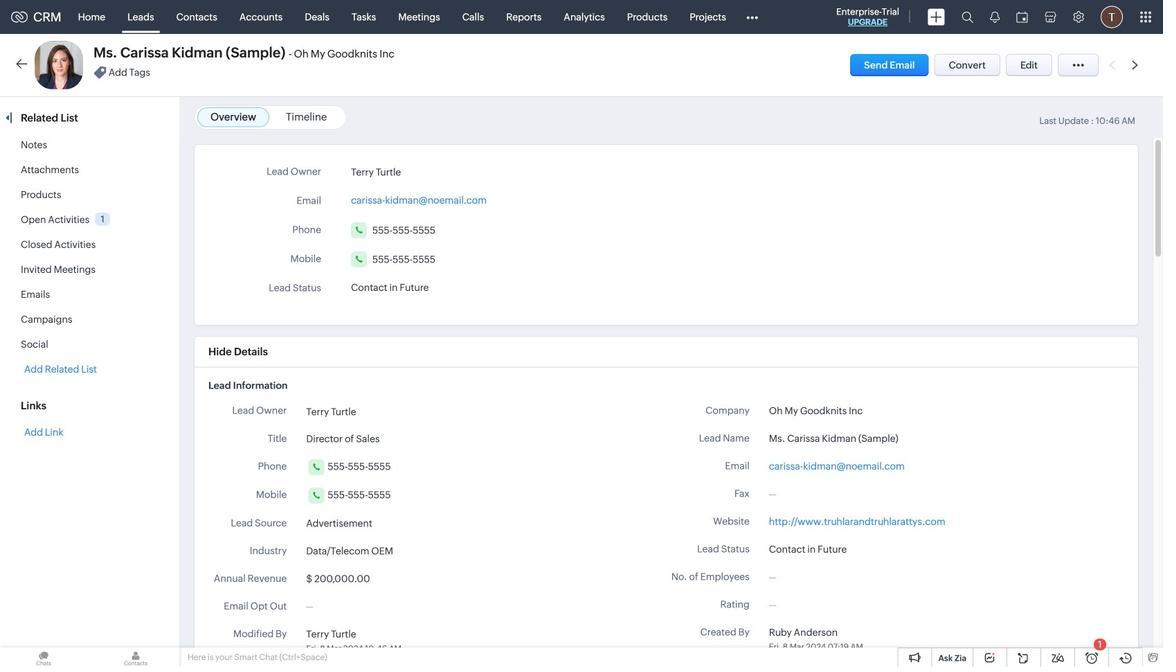 Task type: vqa. For each thing, say whether or not it's contained in the screenshot.
LOGO
yes



Task type: locate. For each thing, give the bounding box(es) containing it.
search image
[[962, 11, 974, 23]]

chats image
[[0, 648, 87, 667]]

signals element
[[982, 0, 1009, 34]]

contacts image
[[92, 648, 179, 667]]

calendar image
[[1017, 11, 1029, 23]]

previous record image
[[1110, 61, 1116, 70]]

signals image
[[991, 11, 1000, 23]]



Task type: describe. For each thing, give the bounding box(es) containing it.
next record image
[[1133, 61, 1142, 70]]

Other Modules field
[[738, 6, 767, 28]]

logo image
[[11, 11, 28, 23]]

search element
[[954, 0, 982, 34]]

create menu image
[[928, 9, 946, 25]]

profile image
[[1101, 6, 1124, 28]]

create menu element
[[920, 0, 954, 34]]

profile element
[[1093, 0, 1132, 34]]



